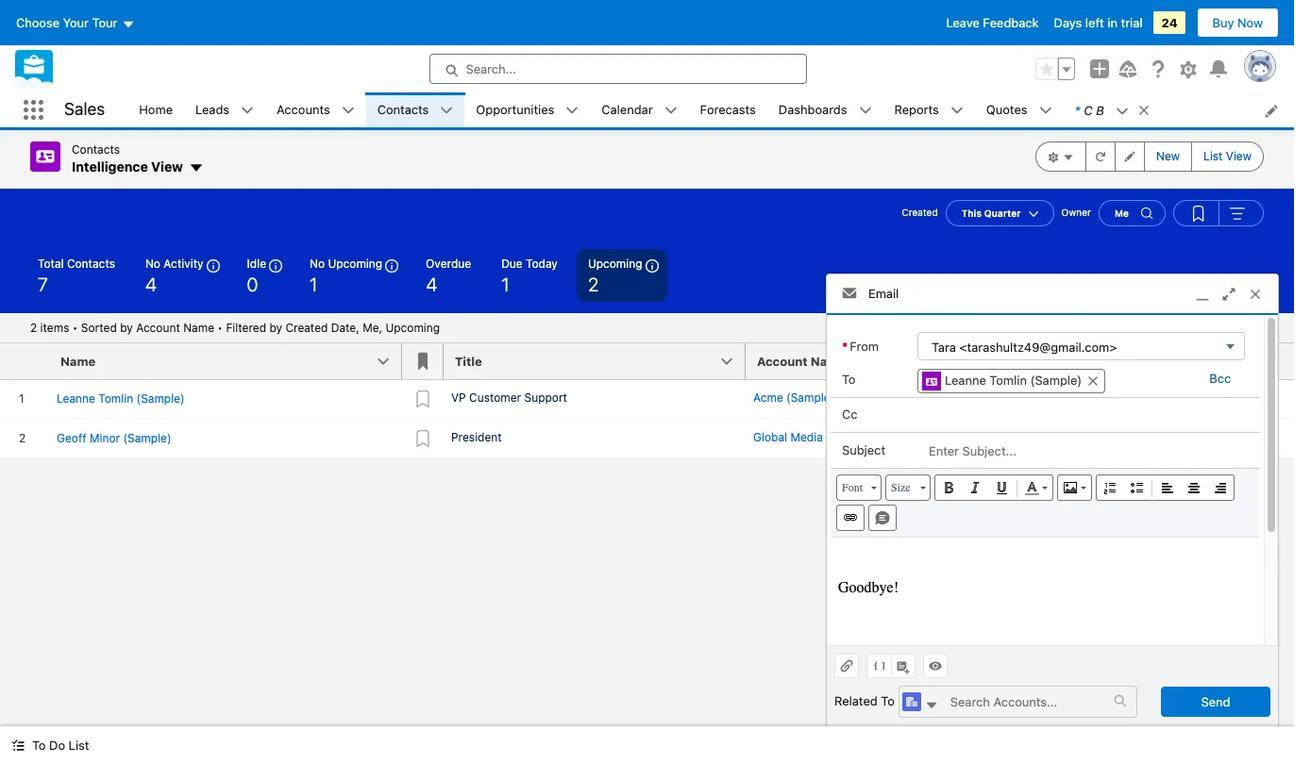 Task type: describe. For each thing, give the bounding box(es) containing it.
action image
[[1247, 343, 1294, 379]]

key performance indicators group
[[0, 249, 1294, 313]]

list item containing *
[[1063, 92, 1159, 127]]

0 horizontal spatial upcoming
[[328, 256, 382, 270]]

search... button
[[429, 54, 807, 84]]

title cell
[[444, 343, 757, 380]]

view for list view
[[1226, 149, 1252, 163]]

7
[[38, 273, 48, 295]]

1 by from the left
[[120, 320, 133, 335]]

quarter
[[984, 207, 1021, 219]]

0 horizontal spatial account
[[136, 320, 180, 335]]

1 4 from the left
[[145, 273, 157, 295]]

activity for no activity
[[164, 256, 203, 270]]

1 inside the due today 1
[[501, 273, 509, 295]]

days
[[1054, 15, 1082, 30]]

actions
[[1183, 353, 1229, 369]]

overdue 4
[[426, 256, 471, 295]]

action cell
[[1247, 343, 1294, 380]]

text default image inside opportunities list item
[[566, 104, 579, 117]]

leanne
[[945, 373, 986, 388]]

this quarter button
[[945, 200, 1054, 226]]

left
[[1085, 15, 1104, 30]]

idle
[[247, 256, 266, 270]]

row number cell
[[0, 343, 49, 380]]

(sample)
[[1030, 373, 1082, 388]]

2 for 2
[[588, 273, 599, 295]]

2 • from the left
[[217, 320, 223, 335]]

2 horizontal spatial to
[[881, 693, 895, 708]]

to for to do list
[[32, 738, 46, 753]]

leanne tomlin (sample) link
[[917, 369, 1106, 394]]

choose
[[16, 15, 60, 30]]

text default image for reports
[[950, 104, 964, 117]]

list containing home
[[128, 92, 1294, 127]]

list view button
[[1191, 142, 1264, 172]]

b
[[1096, 102, 1104, 118]]

1 vertical spatial contacts
[[72, 143, 120, 157]]

last activity button
[[1058, 343, 1171, 379]]

name inside 'button'
[[60, 353, 96, 369]]

accounts link
[[265, 92, 341, 127]]

date,
[[331, 320, 359, 335]]

due today 1
[[501, 256, 558, 295]]

subject
[[842, 443, 885, 458]]

reports list item
[[883, 92, 975, 127]]

now
[[1237, 15, 1263, 30]]

this
[[961, 207, 982, 219]]

24
[[1161, 15, 1178, 30]]

tomlin
[[990, 373, 1027, 388]]

cc element
[[917, 403, 1240, 432]]

today
[[526, 256, 558, 270]]

account name
[[757, 353, 846, 369]]

quotes
[[986, 102, 1027, 117]]

dashboards link
[[767, 92, 858, 127]]

tara <tarashultz49@gmail.com>
[[932, 340, 1117, 355]]

related
[[834, 693, 878, 708]]

2 vertical spatial group
[[1173, 200, 1264, 226]]

new button
[[1144, 142, 1192, 172]]

choose your tour button
[[15, 8, 135, 38]]

text default image inside dashboards list item
[[858, 104, 872, 117]]

accounts list item
[[265, 92, 366, 127]]

total contacts 7
[[38, 256, 115, 295]]

group containing new
[[1035, 142, 1264, 172]]

send
[[1201, 694, 1230, 709]]

row number image
[[0, 343, 49, 379]]

4 inside overdue 4
[[426, 273, 437, 295]]

from
[[850, 338, 879, 354]]

account name button
[[746, 343, 1058, 379]]

list inside list view button
[[1203, 149, 1223, 163]]

owner
[[1061, 207, 1091, 218]]

leave feedback link
[[946, 15, 1039, 30]]

text default image inside contacts list item
[[440, 104, 453, 117]]

view for intelligence view
[[151, 159, 183, 175]]

contacts inside list item
[[377, 102, 429, 117]]

text default image for quotes
[[1039, 104, 1052, 117]]

1 • from the left
[[72, 320, 78, 335]]

this quarter
[[961, 207, 1021, 219]]

new
[[1156, 149, 1180, 163]]

calendar list item
[[590, 92, 689, 127]]

me,
[[363, 320, 382, 335]]

text default image inside list item
[[1137, 104, 1150, 117]]

trial
[[1121, 15, 1143, 30]]

last
[[1069, 353, 1096, 369]]

title button
[[444, 343, 746, 379]]

name cell
[[49, 343, 413, 380]]

<tarashultz49@gmail.com>
[[959, 340, 1117, 355]]

contacts list item
[[366, 92, 465, 127]]

email
[[868, 286, 899, 301]]

send button
[[1161, 687, 1270, 717]]

no activity
[[145, 256, 203, 270]]

customer
[[469, 390, 521, 404]]

reports
[[894, 102, 939, 117]]

list view
[[1203, 149, 1252, 163]]

me
[[1115, 207, 1129, 219]]

support
[[524, 390, 567, 404]]

title
[[455, 353, 482, 369]]



Task type: vqa. For each thing, say whether or not it's contained in the screenshot.
Lightning in the To learn more tips and tricks check out the Lightning Experience Rollout Specialist on Trailhead or run the                      Salesforce Optimizer to receive a personalized report highlighting exactly how you can improve your org today!
no



Task type: locate. For each thing, give the bounding box(es) containing it.
activity
[[164, 256, 203, 270], [1099, 353, 1146, 369]]

cell down the last activity cell
[[1058, 419, 1171, 458]]

to do list
[[32, 738, 89, 753]]

do
[[49, 738, 65, 753]]

filtered
[[226, 320, 266, 335]]

no for 1
[[310, 256, 325, 270]]

vp customer support
[[451, 390, 567, 404]]

1 horizontal spatial created
[[902, 207, 938, 218]]

•
[[72, 320, 78, 335], [217, 320, 223, 335]]

0 vertical spatial *
[[1075, 102, 1080, 118]]

2 cell from the top
[[1058, 419, 1171, 458]]

home link
[[128, 92, 184, 127]]

to for to
[[842, 372, 856, 387]]

by right "filtered"
[[269, 320, 282, 335]]

* for * c b
[[1075, 102, 1080, 118]]

1 no from the left
[[145, 256, 160, 270]]

opportunities
[[476, 102, 554, 117]]

c
[[1084, 102, 1093, 118]]

intelligence
[[72, 159, 148, 175]]

0 horizontal spatial *
[[842, 338, 848, 354]]

1 horizontal spatial name
[[183, 320, 214, 335]]

1 down due
[[501, 273, 509, 295]]

by right sorted at top left
[[120, 320, 133, 335]]

accounts image
[[902, 692, 921, 711]]

related to
[[834, 693, 895, 708]]

account name cell
[[746, 343, 1058, 380]]

0 horizontal spatial to
[[32, 738, 46, 753]]

* c b
[[1075, 102, 1104, 118]]

items
[[40, 320, 69, 335]]

activity for last activity
[[1099, 353, 1146, 369]]

2 right the due today 1
[[588, 273, 599, 295]]

leanne tomlin (sample)
[[945, 373, 1082, 388]]

upcoming
[[328, 256, 382, 270], [588, 256, 642, 270], [385, 320, 440, 335]]

text default image inside leanne tomlin (sample) link
[[1087, 375, 1100, 388]]

reports link
[[883, 92, 950, 127]]

4 down overdue
[[426, 273, 437, 295]]

0 vertical spatial to
[[842, 372, 856, 387]]

text default image right leads
[[241, 104, 254, 117]]

no upcoming
[[310, 256, 382, 270]]

search...
[[466, 61, 516, 76]]

name up name 'button' on the left of the page
[[183, 320, 214, 335]]

0 horizontal spatial view
[[151, 159, 183, 175]]

in
[[1107, 15, 1117, 30]]

due
[[501, 256, 523, 270]]

text default image inside to do list button
[[11, 739, 25, 753]]

cell for president
[[1058, 419, 1171, 458]]

group
[[1035, 58, 1075, 80], [1035, 142, 1264, 172], [1173, 200, 1264, 226]]

text default image inside calendar list item
[[664, 104, 677, 117]]

buy
[[1212, 15, 1234, 30]]

created left this
[[902, 207, 938, 218]]

dashboards
[[779, 102, 847, 117]]

1 horizontal spatial list
[[1203, 149, 1223, 163]]

bcc button
[[1205, 371, 1236, 386]]

contacts right "total"
[[67, 256, 115, 270]]

1 horizontal spatial view
[[1226, 149, 1252, 163]]

2 left items on the left
[[30, 320, 37, 335]]

Search Accounts... text field
[[939, 687, 1114, 717]]

vp
[[451, 390, 466, 404]]

days left in trial
[[1054, 15, 1143, 30]]

0 horizontal spatial list
[[69, 738, 89, 753]]

quotes link
[[975, 92, 1039, 127]]

forecasts
[[700, 102, 756, 117]]

quotes list item
[[975, 92, 1063, 127]]

1 horizontal spatial account
[[757, 353, 808, 369]]

2 no from the left
[[310, 256, 325, 270]]

0 horizontal spatial activity
[[164, 256, 203, 270]]

group down days
[[1035, 58, 1075, 80]]

4 down no activity
[[145, 273, 157, 295]]

important cell
[[402, 343, 444, 380]]

overdue
[[426, 256, 471, 270]]

0 vertical spatial created
[[902, 207, 938, 218]]

name
[[183, 320, 214, 335], [60, 353, 96, 369], [811, 353, 846, 369]]

leads
[[195, 102, 229, 117]]

0 horizontal spatial 2
[[30, 320, 37, 335]]

to up cc
[[842, 372, 856, 387]]

0 vertical spatial contacts
[[377, 102, 429, 117]]

list inside to do list button
[[69, 738, 89, 753]]

0 vertical spatial account
[[136, 320, 180, 335]]

cell for vp customer support
[[1058, 379, 1171, 419]]

created left "date,"
[[285, 320, 328, 335]]

0 vertical spatial activity
[[164, 256, 203, 270]]

sales
[[64, 99, 105, 119]]

list right do
[[69, 738, 89, 753]]

2 4 from the left
[[426, 273, 437, 295]]

no
[[145, 256, 160, 270], [310, 256, 325, 270]]

opportunities link
[[465, 92, 566, 127]]

2 horizontal spatial upcoming
[[588, 256, 642, 270]]

name left from
[[811, 353, 846, 369]]

activity inside button
[[1099, 353, 1146, 369]]

tour
[[92, 15, 118, 30]]

your
[[63, 15, 89, 30]]

leave
[[946, 15, 980, 30]]

dashboards list item
[[767, 92, 883, 127]]

last activity cell
[[1058, 343, 1171, 380]]

account
[[136, 320, 180, 335], [757, 353, 808, 369]]

grid
[[0, 343, 1294, 459]]

0 horizontal spatial 1
[[310, 273, 317, 295]]

text default image inside leads list item
[[241, 104, 254, 117]]

view inside list view button
[[1226, 149, 1252, 163]]

* inside list item
[[1075, 102, 1080, 118]]

1 cell from the top
[[1058, 379, 1171, 419]]

1 horizontal spatial 2
[[588, 273, 599, 295]]

leads list item
[[184, 92, 265, 127]]

1 vertical spatial activity
[[1099, 353, 1146, 369]]

1 horizontal spatial to
[[842, 372, 856, 387]]

1 horizontal spatial upcoming
[[385, 320, 440, 335]]

email dialog
[[826, 274, 1279, 765]]

cc
[[842, 407, 857, 422]]

name inside button
[[811, 353, 846, 369]]

calendar
[[602, 102, 653, 117]]

calendar link
[[590, 92, 664, 127]]

to
[[842, 372, 856, 387], [881, 693, 895, 708], [32, 738, 46, 753]]

activity right the last
[[1099, 353, 1146, 369]]

sorted
[[81, 320, 117, 335]]

group up me button
[[1035, 142, 1264, 172]]

0 horizontal spatial •
[[72, 320, 78, 335]]

group down list view button
[[1173, 200, 1264, 226]]

bcc
[[1209, 371, 1231, 386]]

tara
[[932, 340, 956, 355]]

contacts link
[[366, 92, 440, 127]]

accounts
[[277, 102, 330, 117]]

1 1 from the left
[[310, 273, 317, 295]]

to left do
[[32, 738, 46, 753]]

1 vertical spatial *
[[842, 338, 848, 354]]

no for 4
[[145, 256, 160, 270]]

Subject text field
[[917, 434, 1245, 468]]

1 vertical spatial group
[[1035, 142, 1264, 172]]

0 horizontal spatial by
[[120, 320, 133, 335]]

contacts
[[377, 102, 429, 117], [72, 143, 120, 157], [67, 256, 115, 270]]

opportunities list item
[[465, 92, 590, 127]]

me button
[[1099, 200, 1166, 226]]

4
[[145, 273, 157, 295], [426, 273, 437, 295]]

0 horizontal spatial no
[[145, 256, 160, 270]]

upcoming up important cell
[[385, 320, 440, 335]]

2 for 2 items • sorted by account name • filtered by created date, me, upcoming
[[30, 320, 37, 335]]

activity inside key performance indicators group
[[164, 256, 203, 270]]

buy now button
[[1196, 8, 1279, 38]]

* for *
[[842, 338, 848, 354]]

to left accounts image
[[881, 693, 895, 708]]

cell down last activity
[[1058, 379, 1171, 419]]

0 vertical spatial list
[[1203, 149, 1223, 163]]

text default image right reports on the top right of page
[[950, 104, 964, 117]]

text default image inside accounts list item
[[341, 104, 355, 117]]

text default image inside the quotes list item
[[1039, 104, 1052, 117]]

text default image for leads
[[241, 104, 254, 117]]

account left from
[[757, 353, 808, 369]]

2 items • sorted by account name • filtered by created date, me, upcoming
[[30, 320, 440, 335]]

0
[[247, 273, 258, 295]]

• left "filtered"
[[217, 320, 223, 335]]

1 horizontal spatial 1
[[501, 273, 509, 295]]

upcoming right today
[[588, 256, 642, 270]]

*
[[1075, 102, 1080, 118], [842, 338, 848, 354]]

leads link
[[184, 92, 241, 127]]

contacts right accounts list item
[[377, 102, 429, 117]]

1 horizontal spatial no
[[310, 256, 325, 270]]

view right new
[[1226, 149, 1252, 163]]

2 vertical spatial contacts
[[67, 256, 115, 270]]

1 horizontal spatial *
[[1075, 102, 1080, 118]]

1 horizontal spatial activity
[[1099, 353, 1146, 369]]

tara <tarashultz49@gmail.com> button
[[917, 333, 1245, 361]]

contacts inside total contacts 7
[[67, 256, 115, 270]]

* left c at the right of page
[[1075, 102, 1080, 118]]

1 vertical spatial to
[[881, 693, 895, 708]]

leave feedback
[[946, 15, 1039, 30]]

activity left idle
[[164, 256, 203, 270]]

view right intelligence
[[151, 159, 183, 175]]

text default image for accounts
[[341, 104, 355, 117]]

0 horizontal spatial name
[[60, 353, 96, 369]]

1 vertical spatial account
[[757, 353, 808, 369]]

contact image
[[922, 373, 941, 391]]

to inside button
[[32, 738, 46, 753]]

1 vertical spatial list
[[69, 738, 89, 753]]

2 items • sorted by account name • filtered by created date, me, upcoming status
[[30, 320, 440, 335]]

choose your tour
[[16, 15, 118, 30]]

name down sorted at top left
[[60, 353, 96, 369]]

1 horizontal spatial 4
[[426, 273, 437, 295]]

1
[[310, 273, 317, 295], [501, 273, 509, 295]]

list item
[[1063, 92, 1159, 127]]

created
[[902, 207, 938, 218], [285, 320, 328, 335]]

account inside button
[[757, 353, 808, 369]]

1 vertical spatial 2
[[30, 320, 37, 335]]

2 by from the left
[[269, 320, 282, 335]]

text default image
[[1137, 104, 1150, 117], [440, 104, 453, 117], [566, 104, 579, 117], [664, 104, 677, 117], [858, 104, 872, 117], [189, 161, 204, 176], [1087, 375, 1100, 388], [1114, 695, 1127, 708], [925, 700, 938, 713]]

* inside the email dialog
[[842, 338, 848, 354]]

president
[[451, 430, 502, 444]]

grid containing name
[[0, 343, 1294, 459]]

text default image inside list item
[[1115, 105, 1129, 118]]

contacts up intelligence
[[72, 143, 120, 157]]

text default image right b
[[1115, 105, 1129, 118]]

by
[[120, 320, 133, 335], [269, 320, 282, 335]]

2 inside key performance indicators group
[[588, 273, 599, 295]]

list right new
[[1203, 149, 1223, 163]]

last activity
[[1069, 353, 1146, 369]]

view
[[1226, 149, 1252, 163], [151, 159, 183, 175]]

name button
[[49, 343, 402, 379]]

1 vertical spatial created
[[285, 320, 328, 335]]

2 horizontal spatial name
[[811, 353, 846, 369]]

text default image right accounts
[[341, 104, 355, 117]]

0 vertical spatial group
[[1035, 58, 1075, 80]]

1 horizontal spatial by
[[269, 320, 282, 335]]

text default image left do
[[11, 739, 25, 753]]

list
[[128, 92, 1294, 127]]

text default image inside reports list item
[[950, 104, 964, 117]]

2 1 from the left
[[501, 273, 509, 295]]

no right total contacts 7
[[145, 256, 160, 270]]

2 vertical spatial to
[[32, 738, 46, 753]]

actions cell
[[1171, 343, 1247, 380]]

text default image
[[241, 104, 254, 117], [341, 104, 355, 117], [950, 104, 964, 117], [1039, 104, 1052, 117], [1115, 105, 1129, 118], [11, 739, 25, 753]]

feedback
[[983, 15, 1039, 30]]

text default image right quotes in the top of the page
[[1039, 104, 1052, 117]]

intelligence view
[[72, 159, 183, 175]]

0 horizontal spatial 4
[[145, 273, 157, 295]]

cell
[[1058, 379, 1171, 419], [1058, 419, 1171, 458]]

1 horizontal spatial •
[[217, 320, 223, 335]]

0 vertical spatial 2
[[588, 273, 599, 295]]

1 down no upcoming
[[310, 273, 317, 295]]

• right items on the left
[[72, 320, 78, 335]]

0 horizontal spatial created
[[285, 320, 328, 335]]

account right sorted at top left
[[136, 320, 180, 335]]

upcoming up "date,"
[[328, 256, 382, 270]]

forecasts link
[[689, 92, 767, 127]]

home
[[139, 102, 173, 117]]

* left from
[[842, 338, 848, 354]]

no right idle
[[310, 256, 325, 270]]

list
[[1203, 149, 1223, 163], [69, 738, 89, 753]]



